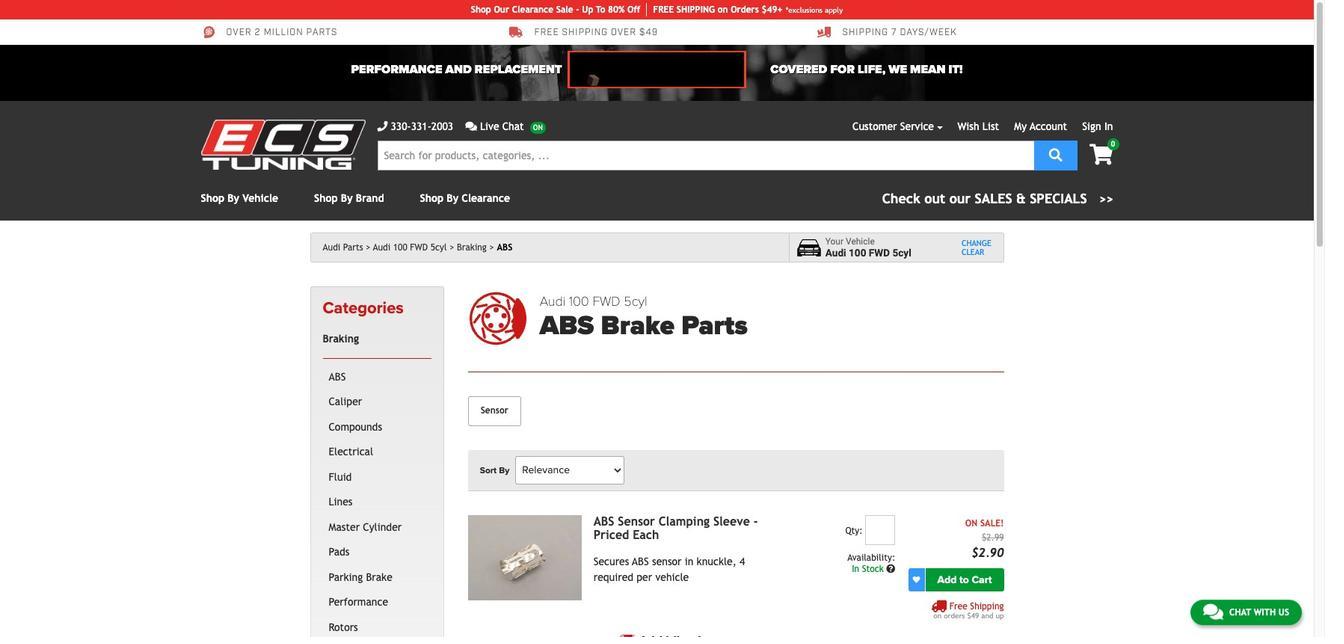 Task type: vqa. For each thing, say whether or not it's contained in the screenshot.
Back
no



Task type: describe. For each thing, give the bounding box(es) containing it.
free
[[653, 4, 674, 15]]

sensor link
[[468, 396, 521, 426]]

5cyl for audi 100 fwd 5cyl abs brake parts
[[624, 293, 648, 310]]

master
[[329, 521, 360, 533]]

free shipping over $49 link
[[509, 25, 658, 39]]

audi parts
[[323, 242, 363, 253]]

lines link
[[326, 490, 428, 515]]

sensor
[[652, 556, 682, 568]]

sign
[[1083, 120, 1102, 132]]

brake inside 'audi 100 fwd 5cyl abs brake parts'
[[601, 310, 675, 342]]

service
[[900, 120, 934, 132]]

covered for life, we mean it!
[[771, 62, 963, 77]]

abs sensor clamping sleeve - priced each link
[[594, 514, 758, 542]]

ping
[[695, 4, 715, 15]]

comments image for live
[[465, 121, 477, 132]]

customer
[[853, 120, 897, 132]]

vehicle
[[656, 571, 689, 583]]

$2.90
[[972, 546, 1004, 560]]

fwd for audi 100 fwd 5cyl abs brake parts
[[593, 293, 621, 310]]

pads
[[329, 546, 350, 558]]

clearance for our
[[512, 4, 554, 15]]

abs inside braking subcategories element
[[329, 371, 346, 383]]

abs link
[[326, 365, 428, 390]]

mean
[[910, 62, 946, 77]]

audi 100 fwd 5cyl
[[373, 242, 447, 253]]

$49 inside free shipping on orders $49 and up
[[968, 612, 979, 620]]

change clear
[[962, 239, 992, 257]]

100 for audi 100 fwd 5cyl
[[393, 242, 407, 253]]

100 for audi 100 fwd 5cyl abs brake parts
[[569, 293, 589, 310]]

brand
[[356, 192, 384, 204]]

over
[[226, 27, 252, 38]]

it!
[[949, 62, 963, 77]]

free for shipping
[[535, 27, 559, 38]]

0 horizontal spatial chat
[[503, 120, 524, 132]]

shop by clearance link
[[420, 192, 510, 204]]

0 vertical spatial vehicle
[[243, 192, 278, 204]]

2
[[255, 27, 261, 38]]

to
[[960, 574, 969, 586]]

sort
[[480, 465, 497, 476]]

0 vertical spatial parts
[[343, 242, 363, 253]]

change link
[[962, 239, 992, 248]]

by right sort
[[499, 465, 510, 476]]

shopping cart image
[[1090, 144, 1114, 165]]

$49 inside free shipping over $49 link
[[640, 27, 658, 38]]

2003
[[432, 120, 453, 132]]

knuckle,
[[697, 556, 737, 568]]

es#2871276 - 443927817 -  abs sensor clamping sleeve - priced each - secures abs sensor in knuckle, 4 required per vehicle - febi - audi image
[[468, 515, 582, 600]]

shipping 7 days/week
[[843, 27, 957, 38]]

caliper
[[329, 396, 362, 408]]

$2.99
[[982, 532, 1004, 543]]

my account link
[[1015, 120, 1068, 132]]

shop by brand
[[314, 192, 384, 204]]

shop for shop by vehicle
[[201, 192, 224, 204]]

customer service button
[[853, 119, 943, 135]]

0 horizontal spatial shipping
[[843, 27, 889, 38]]

ecs tuning image
[[201, 120, 365, 170]]

parts
[[306, 27, 338, 38]]

pads link
[[326, 540, 428, 565]]

5cyl for audi 100 fwd 5cyl
[[431, 242, 447, 253]]

performance and replacement
[[351, 62, 562, 77]]

rotors link
[[326, 616, 428, 637]]

shipping 7 days/week link
[[817, 25, 957, 39]]

audi for audi 100 fwd 5cyl
[[373, 242, 391, 253]]

1 horizontal spatial braking link
[[457, 242, 494, 253]]

7
[[892, 27, 897, 38]]

sales & specials link
[[883, 189, 1114, 209]]

category navigation element
[[310, 287, 444, 637]]

0 horizontal spatial sensor
[[481, 405, 509, 416]]

parking brake link
[[326, 565, 428, 590]]

shop by brand link
[[314, 192, 384, 204]]

with
[[1254, 607, 1276, 618]]

330-331-2003
[[391, 120, 453, 132]]

qty:
[[846, 526, 863, 536]]

abs sensor clamping sleeve - priced each
[[594, 514, 758, 542]]

categories
[[323, 298, 404, 318]]

audi for audi parts
[[323, 242, 341, 253]]

fwd for audi 100 fwd 5cyl
[[410, 242, 428, 253]]

question circle image
[[887, 565, 896, 574]]

sale!
[[981, 518, 1004, 529]]

required
[[594, 571, 634, 583]]

add
[[938, 574, 957, 586]]

parking brake
[[329, 571, 393, 583]]

orders
[[944, 612, 965, 620]]

$49+
[[762, 4, 783, 15]]

chat with us link
[[1191, 600, 1302, 625]]

sale
[[556, 4, 574, 15]]

replacement
[[475, 62, 562, 77]]

lifetime replacement program banner image
[[568, 51, 746, 88]]

by for clearance
[[447, 192, 459, 204]]

0
[[1111, 140, 1116, 148]]

live chat link
[[465, 119, 546, 135]]

comments image for chat
[[1204, 603, 1224, 621]]

covered
[[771, 62, 828, 77]]

free ship ping on orders $49+ *exclusions apply
[[653, 4, 843, 15]]

free shipping on orders $49 and up
[[934, 601, 1004, 620]]

shipping
[[562, 27, 608, 38]]

on
[[966, 518, 978, 529]]

331-
[[411, 120, 432, 132]]

compounds
[[329, 421, 382, 433]]

0 link
[[1078, 138, 1119, 167]]

1 horizontal spatial braking
[[457, 242, 487, 253]]

free for shipping
[[950, 601, 968, 612]]

braking inside category navigation element
[[323, 333, 359, 345]]

rotors
[[329, 622, 358, 633]]

5cyl inside your vehicle audi 100 fwd 5cyl
[[893, 247, 912, 259]]

sensor inside the abs sensor clamping sleeve - priced each
[[618, 514, 655, 529]]

shop our clearance sale - up to 80% off
[[471, 4, 641, 15]]

clear
[[962, 248, 985, 257]]

clearance for by
[[462, 192, 510, 204]]

wish list link
[[958, 120, 1000, 132]]

vehicle inside your vehicle audi 100 fwd 5cyl
[[846, 236, 875, 247]]

live
[[480, 120, 499, 132]]

330-331-2003 link
[[377, 119, 453, 135]]

abs inside secures abs sensor in knuckle, 4 required per vehicle
[[632, 556, 649, 568]]

sort by
[[480, 465, 510, 476]]

on inside free shipping on orders $49 and up
[[934, 612, 942, 620]]

shop for shop by clearance
[[420, 192, 444, 204]]

add to cart
[[938, 574, 992, 586]]

chat with us
[[1230, 607, 1290, 618]]

1 vertical spatial chat
[[1230, 607, 1252, 618]]



Task type: locate. For each thing, give the bounding box(es) containing it.
0 horizontal spatial parts
[[343, 242, 363, 253]]

braking
[[457, 242, 487, 253], [323, 333, 359, 345]]

ship
[[677, 4, 695, 15]]

clearance down live
[[462, 192, 510, 204]]

- inside the abs sensor clamping sleeve - priced each
[[754, 514, 758, 529]]

your vehicle audi 100 fwd 5cyl
[[826, 236, 912, 259]]

shop our clearance sale - up to 80% off link
[[471, 3, 647, 16]]

sales & specials
[[975, 191, 1088, 206]]

up
[[582, 4, 594, 15]]

performance link
[[326, 590, 428, 616]]

0 horizontal spatial vehicle
[[243, 192, 278, 204]]

chat left with
[[1230, 607, 1252, 618]]

vehicle
[[243, 192, 278, 204], [846, 236, 875, 247]]

1 vertical spatial parts
[[682, 310, 748, 342]]

my account
[[1015, 120, 1068, 132]]

by for brand
[[341, 192, 353, 204]]

phone image
[[377, 121, 388, 132]]

shop for shop our clearance sale - up to 80% off
[[471, 4, 491, 15]]

1 horizontal spatial fwd
[[593, 293, 621, 310]]

1 horizontal spatial 100
[[569, 293, 589, 310]]

0 horizontal spatial -
[[576, 4, 580, 15]]

1 vertical spatial braking
[[323, 333, 359, 345]]

comments image left live
[[465, 121, 477, 132]]

shipping inside free shipping on orders $49 and up
[[971, 601, 1004, 612]]

secures
[[594, 556, 629, 568]]

1 horizontal spatial vehicle
[[846, 236, 875, 247]]

1 horizontal spatial in
[[1105, 120, 1114, 132]]

audi
[[323, 242, 341, 253], [373, 242, 391, 253], [826, 247, 847, 259], [540, 293, 566, 310]]

1 vertical spatial -
[[754, 514, 758, 529]]

shipping down cart
[[971, 601, 1004, 612]]

shop by vehicle
[[201, 192, 278, 204]]

our
[[494, 4, 510, 15]]

by left brand
[[341, 192, 353, 204]]

free inside free shipping on orders $49 and up
[[950, 601, 968, 612]]

shop for shop by brand
[[314, 192, 338, 204]]

on right ping
[[718, 4, 728, 15]]

vehicle down ecs tuning image in the top left of the page
[[243, 192, 278, 204]]

5cyl inside 'audi 100 fwd 5cyl abs brake parts'
[[624, 293, 648, 310]]

1 horizontal spatial brake
[[601, 310, 675, 342]]

your
[[826, 236, 844, 247]]

audi inside your vehicle audi 100 fwd 5cyl
[[826, 247, 847, 259]]

4
[[740, 556, 745, 568]]

free
[[535, 27, 559, 38], [950, 601, 968, 612]]

cart
[[972, 574, 992, 586]]

1 horizontal spatial on
[[934, 612, 942, 620]]

parts
[[343, 242, 363, 253], [682, 310, 748, 342]]

1 vertical spatial braking link
[[320, 327, 428, 352]]

0 vertical spatial sensor
[[481, 405, 509, 416]]

1 horizontal spatial clearance
[[512, 4, 554, 15]]

free down shop our clearance sale - up to 80% off
[[535, 27, 559, 38]]

1 vertical spatial in
[[852, 564, 860, 574]]

in
[[1105, 120, 1114, 132], [852, 564, 860, 574]]

1 horizontal spatial comments image
[[1204, 603, 1224, 621]]

0 vertical spatial shipping
[[843, 27, 889, 38]]

1 vertical spatial free
[[950, 601, 968, 612]]

clearance
[[512, 4, 554, 15], [462, 192, 510, 204]]

abs inside 'audi 100 fwd 5cyl abs brake parts'
[[540, 310, 594, 342]]

0 horizontal spatial free
[[535, 27, 559, 38]]

in right 'sign'
[[1105, 120, 1114, 132]]

braking link inside category navigation element
[[320, 327, 428, 352]]

1 horizontal spatial $49
[[968, 612, 979, 620]]

0 horizontal spatial brake
[[366, 571, 393, 583]]

by down ecs tuning image in the top left of the page
[[228, 192, 239, 204]]

vehicle right your
[[846, 236, 875, 247]]

brake inside parking brake link
[[366, 571, 393, 583]]

audi 100 fwd 5cyl link
[[373, 242, 454, 253]]

- for sale
[[576, 4, 580, 15]]

on sale! $2.99 $2.90
[[966, 518, 1004, 560]]

&
[[1017, 191, 1026, 206]]

braking link down shop by clearance
[[457, 242, 494, 253]]

0 horizontal spatial braking
[[323, 333, 359, 345]]

$49 right over
[[640, 27, 658, 38]]

per
[[637, 571, 652, 583]]

my
[[1015, 120, 1027, 132]]

comments image inside 'live chat' link
[[465, 121, 477, 132]]

master cylinder
[[329, 521, 402, 533]]

1 vertical spatial comments image
[[1204, 603, 1224, 621]]

brake
[[601, 310, 675, 342], [366, 571, 393, 583]]

over 2 million parts
[[226, 27, 338, 38]]

us
[[1279, 607, 1290, 618]]

0 horizontal spatial 100
[[393, 242, 407, 253]]

shipping left the 7
[[843, 27, 889, 38]]

life,
[[858, 62, 886, 77]]

0 horizontal spatial in
[[852, 564, 860, 574]]

330-
[[391, 120, 411, 132]]

clearance inside 'link'
[[512, 4, 554, 15]]

- for sleeve
[[754, 514, 758, 529]]

0 vertical spatial $49
[[640, 27, 658, 38]]

in left stock
[[852, 564, 860, 574]]

fwd inside your vehicle audi 100 fwd 5cyl
[[869, 247, 890, 259]]

list
[[983, 120, 1000, 132]]

1 vertical spatial on
[[934, 612, 942, 620]]

0 vertical spatial in
[[1105, 120, 1114, 132]]

comments image inside chat with us link
[[1204, 603, 1224, 621]]

sensor up sort by
[[481, 405, 509, 416]]

audi parts link
[[323, 242, 371, 253]]

off
[[628, 4, 641, 15]]

1 horizontal spatial shipping
[[971, 601, 1004, 612]]

1 vertical spatial shipping
[[971, 601, 1004, 612]]

Search text field
[[377, 141, 1034, 171]]

braking subcategories element
[[323, 358, 431, 637]]

by
[[228, 192, 239, 204], [341, 192, 353, 204], [447, 192, 459, 204], [499, 465, 510, 476]]

0 vertical spatial -
[[576, 4, 580, 15]]

comments image
[[465, 121, 477, 132], [1204, 603, 1224, 621]]

audi for audi 100 fwd 5cyl abs brake parts
[[540, 293, 566, 310]]

0 horizontal spatial on
[[718, 4, 728, 15]]

braking down categories
[[323, 333, 359, 345]]

- right sleeve
[[754, 514, 758, 529]]

by for vehicle
[[228, 192, 239, 204]]

2 horizontal spatial 5cyl
[[893, 247, 912, 259]]

*exclusions apply link
[[786, 4, 843, 15]]

0 vertical spatial comments image
[[465, 121, 477, 132]]

clamping
[[659, 514, 710, 529]]

up
[[996, 612, 1004, 620]]

compounds link
[[326, 415, 428, 440]]

on left orders
[[934, 612, 942, 620]]

electrical link
[[326, 440, 428, 465]]

customer service
[[853, 120, 934, 132]]

0 vertical spatial on
[[718, 4, 728, 15]]

1 horizontal spatial sensor
[[618, 514, 655, 529]]

fwd inside 'audi 100 fwd 5cyl abs brake parts'
[[593, 293, 621, 310]]

1 vertical spatial brake
[[366, 571, 393, 583]]

0 horizontal spatial clearance
[[462, 192, 510, 204]]

fwd
[[410, 242, 428, 253], [869, 247, 890, 259], [593, 293, 621, 310]]

1 vertical spatial $49
[[968, 612, 979, 620]]

None number field
[[866, 515, 896, 545]]

-
[[576, 4, 580, 15], [754, 514, 758, 529]]

shop
[[471, 4, 491, 15], [201, 192, 224, 204], [314, 192, 338, 204], [420, 192, 444, 204]]

audi inside 'audi 100 fwd 5cyl abs brake parts'
[[540, 293, 566, 310]]

sales
[[975, 191, 1013, 206]]

0 vertical spatial brake
[[601, 310, 675, 342]]

1 horizontal spatial -
[[754, 514, 758, 529]]

search image
[[1049, 148, 1063, 161]]

sign in
[[1083, 120, 1114, 132]]

account
[[1030, 120, 1068, 132]]

1 vertical spatial vehicle
[[846, 236, 875, 247]]

braking link down categories
[[320, 327, 428, 352]]

chat right live
[[503, 120, 524, 132]]

0 horizontal spatial $49
[[640, 27, 658, 38]]

1 horizontal spatial 5cyl
[[624, 293, 648, 310]]

braking link
[[457, 242, 494, 253], [320, 327, 428, 352]]

shop inside shop our clearance sale - up to 80% off 'link'
[[471, 4, 491, 15]]

parts inside 'audi 100 fwd 5cyl abs brake parts'
[[682, 310, 748, 342]]

comments image left chat with us
[[1204, 603, 1224, 621]]

0 horizontal spatial 5cyl
[[431, 242, 447, 253]]

million
[[264, 27, 304, 38]]

2 horizontal spatial 100
[[849, 247, 867, 259]]

chat
[[503, 120, 524, 132], [1230, 607, 1252, 618]]

we
[[889, 62, 907, 77]]

by up audi 100 fwd 5cyl link
[[447, 192, 459, 204]]

performance
[[351, 62, 443, 77]]

fluid link
[[326, 465, 428, 490]]

over 2 million parts link
[[201, 25, 338, 39]]

free down 'to' at the bottom right of page
[[950, 601, 968, 612]]

0 horizontal spatial comments image
[[465, 121, 477, 132]]

on
[[718, 4, 728, 15], [934, 612, 942, 620]]

100 inside 'audi 100 fwd 5cyl abs brake parts'
[[569, 293, 589, 310]]

- left "up"
[[576, 4, 580, 15]]

0 vertical spatial chat
[[503, 120, 524, 132]]

0 horizontal spatial fwd
[[410, 242, 428, 253]]

sensor up secures
[[618, 514, 655, 529]]

abs
[[497, 242, 513, 253], [540, 310, 594, 342], [329, 371, 346, 383], [594, 514, 615, 529], [632, 556, 649, 568]]

1 horizontal spatial parts
[[682, 310, 748, 342]]

0 horizontal spatial braking link
[[320, 327, 428, 352]]

0 vertical spatial braking
[[457, 242, 487, 253]]

0 vertical spatial clearance
[[512, 4, 554, 15]]

1 vertical spatial sensor
[[618, 514, 655, 529]]

clearance right the our
[[512, 4, 554, 15]]

cylinder
[[363, 521, 402, 533]]

1 horizontal spatial chat
[[1230, 607, 1252, 618]]

secures abs sensor in knuckle, 4 required per vehicle
[[594, 556, 745, 583]]

2 horizontal spatial fwd
[[869, 247, 890, 259]]

0 vertical spatial braking link
[[457, 242, 494, 253]]

100 inside your vehicle audi 100 fwd 5cyl
[[849, 247, 867, 259]]

in stock
[[852, 564, 887, 574]]

live chat
[[480, 120, 524, 132]]

availability:
[[848, 553, 896, 563]]

febi - corporate logo image
[[620, 635, 709, 637]]

master cylinder link
[[326, 515, 428, 540]]

each
[[633, 528, 659, 542]]

$49 left the and
[[968, 612, 979, 620]]

add to wish list image
[[913, 576, 921, 584]]

for
[[831, 62, 855, 77]]

0 vertical spatial free
[[535, 27, 559, 38]]

- inside 'link'
[[576, 4, 580, 15]]

abs inside the abs sensor clamping sleeve - priced each
[[594, 514, 615, 529]]

over
[[611, 27, 637, 38]]

shop by vehicle link
[[201, 192, 278, 204]]

1 vertical spatial clearance
[[462, 192, 510, 204]]

braking down shop by clearance
[[457, 242, 487, 253]]

free inside free shipping over $49 link
[[535, 27, 559, 38]]

1 horizontal spatial free
[[950, 601, 968, 612]]



